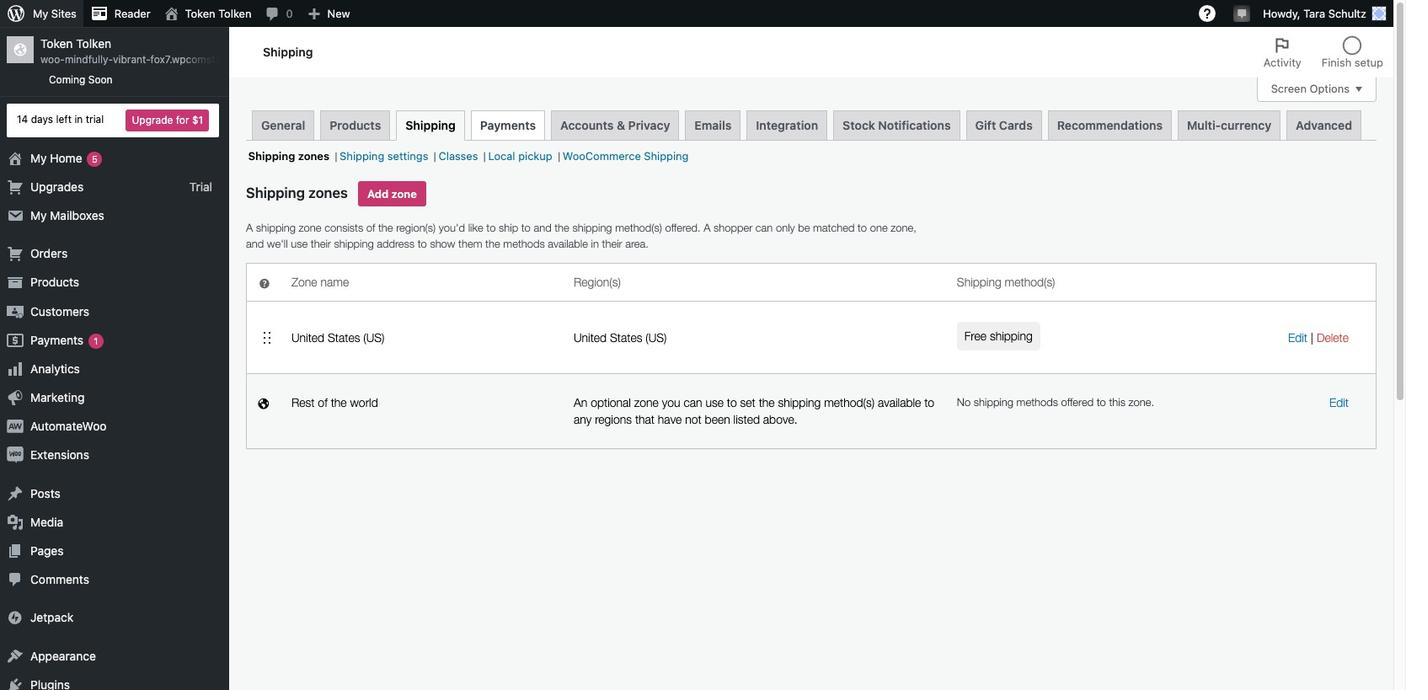 Task type: locate. For each thing, give the bounding box(es) containing it.
zone up that
[[634, 396, 659, 410]]

privacy
[[628, 118, 670, 132]]

free shipping
[[965, 329, 1033, 343]]

payments for payments 1
[[30, 333, 84, 347]]

methods down ship
[[503, 237, 545, 251]]

1 vertical spatial can
[[684, 396, 702, 410]]

1 vertical spatial method(s)
[[1005, 275, 1055, 289]]

0 horizontal spatial tolken
[[76, 36, 111, 51]]

in inside a shipping zone consists of the region(s) you'd like to ship to and the shipping method(s) offered. a shopper can only be matched to one zone, and we'll use their shipping address to show them the methods available in their area.
[[591, 237, 599, 251]]

payments for payments
[[480, 118, 536, 132]]

2 vertical spatial method(s)
[[824, 396, 875, 410]]

1 vertical spatial zone
[[299, 221, 321, 235]]

analytics
[[30, 361, 80, 376]]

to right like
[[486, 221, 496, 235]]

can inside a shipping zone consists of the region(s) you'd like to ship to and the shipping method(s) offered. a shopper can only be matched to one zone, and we'll use their shipping address to show them the methods available in their area.
[[756, 221, 773, 235]]

2 vertical spatial zone
[[634, 396, 659, 410]]

shipping down 0
[[263, 44, 313, 59]]

1 horizontal spatial and
[[534, 221, 552, 235]]

media link
[[0, 508, 229, 537]]

use
[[291, 237, 308, 251], [706, 396, 724, 410]]

customers
[[30, 304, 89, 318]]

0 horizontal spatial zone
[[299, 221, 321, 235]]

my for my home 5
[[30, 150, 47, 165]]

products link up shipping settings link
[[320, 110, 390, 139]]

shipping settings link
[[337, 147, 431, 164]]

0 horizontal spatial their
[[311, 237, 331, 251]]

united states (us) down region(s)
[[574, 330, 667, 345]]

united down region(s)
[[574, 330, 607, 345]]

in up region(s)
[[591, 237, 599, 251]]

0 vertical spatial zones
[[298, 149, 329, 162]]

my down upgrades
[[30, 208, 47, 222]]

products link up '1'
[[0, 268, 229, 297]]

0 horizontal spatial edit
[[1288, 330, 1308, 345]]

woo-
[[40, 53, 65, 66]]

0 vertical spatial methods
[[503, 237, 545, 251]]

region(s)
[[396, 221, 436, 235]]

and
[[534, 221, 552, 235], [246, 237, 264, 251]]

1 horizontal spatial united
[[574, 330, 607, 345]]

tab list containing activity
[[1253, 27, 1394, 78]]

their
[[311, 237, 331, 251], [602, 237, 622, 251]]

and right ship
[[534, 221, 552, 235]]

1 horizontal spatial token
[[185, 7, 215, 20]]

and left we'll
[[246, 237, 264, 251]]

1 vertical spatial zones
[[308, 185, 348, 202]]

an optional zone you can use to set the shipping method(s) available to any regions that have not been listed above.
[[574, 396, 934, 427]]

0 vertical spatial method(s)
[[615, 221, 662, 235]]

zone inside an optional zone you can use to set the shipping method(s) available to any regions that have not been listed above.
[[634, 396, 659, 410]]

1 horizontal spatial tolken
[[218, 7, 251, 20]]

0 horizontal spatial united
[[292, 330, 325, 345]]

my inside toolbar navigation
[[33, 7, 48, 20]]

token inside token tolken link
[[185, 7, 215, 20]]

zone
[[292, 275, 317, 289]]

edit link down delete link at the top right of the page
[[1329, 396, 1349, 410]]

payments inside payments link
[[480, 118, 536, 132]]

the right ship
[[555, 221, 569, 235]]

zone.
[[1129, 396, 1154, 409]]

0 vertical spatial edit link
[[1288, 330, 1308, 345]]

0 vertical spatial payments
[[480, 118, 536, 132]]

0 horizontal spatial use
[[291, 237, 308, 251]]

0 horizontal spatial products
[[30, 275, 79, 289]]

my left sites
[[33, 7, 48, 20]]

tolken left 0 link
[[218, 7, 251, 20]]

cards
[[999, 118, 1033, 132]]

a
[[246, 221, 253, 235], [704, 221, 711, 235]]

1 vertical spatial payments
[[30, 333, 84, 347]]

payments inside main menu navigation
[[30, 333, 84, 347]]

fox7.wpcomstaging.com
[[150, 53, 265, 66]]

zones for shipping zones
[[308, 185, 348, 202]]

1 horizontal spatial (us)
[[646, 330, 667, 345]]

the left world
[[331, 396, 347, 410]]

0 horizontal spatial of
[[318, 396, 328, 410]]

zone inside add zone link
[[391, 187, 417, 200]]

0 vertical spatial zone
[[391, 187, 417, 200]]

1 horizontal spatial use
[[706, 396, 724, 410]]

my home 5
[[30, 150, 98, 165]]

2 states from the left
[[610, 330, 642, 345]]

0 link
[[258, 0, 300, 27]]

available left no
[[878, 396, 921, 410]]

shipping
[[256, 221, 296, 235], [572, 221, 612, 235], [334, 237, 374, 251], [990, 329, 1033, 343], [778, 396, 821, 410], [974, 396, 1014, 409]]

to left one
[[858, 221, 867, 235]]

shipping zones | shipping settings | classes | local pickup | woocommerce shipping
[[248, 149, 689, 162]]

(us) up you
[[646, 330, 667, 345]]

0 vertical spatial products link
[[320, 110, 390, 139]]

in right left
[[74, 113, 83, 126]]

1 vertical spatial edit
[[1329, 396, 1349, 410]]

1 horizontal spatial of
[[366, 221, 375, 235]]

screen options button
[[1257, 77, 1377, 102]]

their down consists
[[311, 237, 331, 251]]

edit
[[1288, 330, 1308, 345], [1329, 396, 1349, 410]]

tolken up mindfully-
[[76, 36, 111, 51]]

0 horizontal spatial states
[[328, 330, 360, 345]]

my inside 'link'
[[30, 208, 47, 222]]

1 horizontal spatial products
[[330, 118, 381, 132]]

use right we'll
[[291, 237, 308, 251]]

the right them
[[485, 237, 500, 251]]

payments up analytics
[[30, 333, 84, 347]]

1 horizontal spatial a
[[704, 221, 711, 235]]

shipping up free
[[957, 275, 1002, 289]]

0 horizontal spatial token
[[40, 36, 73, 51]]

0 vertical spatial use
[[291, 237, 308, 251]]

my
[[33, 7, 48, 20], [30, 150, 47, 165], [30, 208, 47, 222]]

0 horizontal spatial (us)
[[363, 330, 385, 345]]

can
[[756, 221, 773, 235], [684, 396, 702, 410]]

edit link left delete link at the top right of the page
[[1288, 330, 1308, 345]]

token for token tolken woo-mindfully-vibrant-fox7.wpcomstaging.com coming soon
[[40, 36, 73, 51]]

0 horizontal spatial a
[[246, 221, 253, 235]]

0 vertical spatial tolken
[[218, 7, 251, 20]]

states down region(s)
[[610, 330, 642, 345]]

shipping zones link
[[246, 147, 332, 164]]

method(s) inside a shipping zone consists of the region(s) you'd like to ship to and the shipping method(s) offered. a shopper can only be matched to one zone, and we'll use their shipping address to show them the methods available in their area.
[[615, 221, 662, 235]]

0 horizontal spatial methods
[[503, 237, 545, 251]]

0 horizontal spatial in
[[74, 113, 83, 126]]

can up "not"
[[684, 396, 702, 410]]

setup
[[1355, 56, 1383, 69]]

2 their from the left
[[602, 237, 622, 251]]

united down zone
[[292, 330, 325, 345]]

general link
[[252, 110, 315, 139]]

1 horizontal spatial zone
[[391, 187, 417, 200]]

use up been
[[706, 396, 724, 410]]

0 horizontal spatial products link
[[0, 268, 229, 297]]

1 united states (us) from the left
[[292, 330, 385, 345]]

tolken inside "token tolken woo-mindfully-vibrant-fox7.wpcomstaging.com coming soon"
[[76, 36, 111, 51]]

comments link
[[0, 566, 229, 594]]

been
[[705, 412, 730, 427]]

products link
[[320, 110, 390, 139], [0, 268, 229, 297]]

only
[[776, 221, 795, 235]]

1 horizontal spatial can
[[756, 221, 773, 235]]

zones up shipping zones at the left
[[298, 149, 329, 162]]

of right rest
[[318, 396, 328, 410]]

payments 1
[[30, 333, 98, 347]]

methods left offered
[[1017, 396, 1058, 409]]

1 horizontal spatial in
[[591, 237, 599, 251]]

no shipping methods offered to this zone.
[[957, 396, 1154, 409]]

| left local
[[483, 149, 486, 162]]

0 horizontal spatial available
[[548, 237, 588, 251]]

0 vertical spatial edit
[[1288, 330, 1308, 345]]

posts link
[[0, 479, 229, 508]]

2 horizontal spatial zone
[[634, 396, 659, 410]]

0 vertical spatial my
[[33, 7, 48, 20]]

add
[[367, 187, 389, 200]]

offered.
[[665, 221, 701, 235]]

classes link
[[436, 147, 480, 164]]

(us)
[[363, 330, 385, 345], [646, 330, 667, 345]]

the right set
[[759, 396, 775, 410]]

1 horizontal spatial edit link
[[1329, 396, 1349, 410]]

stock notifications link
[[833, 110, 960, 139]]

1 vertical spatial products
[[30, 275, 79, 289]]

left
[[56, 113, 72, 126]]

zone left consists
[[299, 221, 321, 235]]

token up the woo-
[[40, 36, 73, 51]]

my left home
[[30, 150, 47, 165]]

to left set
[[727, 396, 737, 410]]

0 horizontal spatial united states (us)
[[292, 330, 385, 345]]

0 vertical spatial available
[[548, 237, 588, 251]]

woocommerce
[[563, 149, 641, 162]]

0 vertical spatial in
[[74, 113, 83, 126]]

set
[[740, 396, 756, 410]]

1 vertical spatial in
[[591, 237, 599, 251]]

| left delete link at the top right of the page
[[1311, 330, 1313, 345]]

finish
[[1322, 56, 1352, 69]]

0 vertical spatial token
[[185, 7, 215, 20]]

| right pickup
[[558, 149, 560, 162]]

tolken inside toolbar navigation
[[218, 7, 251, 20]]

automatewoo
[[30, 419, 107, 433]]

optional
[[591, 396, 631, 410]]

2 vertical spatial my
[[30, 208, 47, 222]]

united states (us)
[[292, 330, 385, 345], [574, 330, 667, 345]]

1 vertical spatial use
[[706, 396, 724, 410]]

united states (us) down "name"
[[292, 330, 385, 345]]

stock
[[843, 118, 875, 132]]

0 horizontal spatial method(s)
[[615, 221, 662, 235]]

their left area.
[[602, 237, 622, 251]]

edit | delete
[[1288, 330, 1349, 345]]

token inside "token tolken woo-mindfully-vibrant-fox7.wpcomstaging.com coming soon"
[[40, 36, 73, 51]]

shipping right free
[[990, 329, 1033, 343]]

1 horizontal spatial payments
[[480, 118, 536, 132]]

| right shipping zones link
[[335, 149, 337, 162]]

gift
[[975, 118, 996, 132]]

edit for edit
[[1329, 396, 1349, 410]]

add zone
[[367, 187, 417, 200]]

1 united from the left
[[292, 330, 325, 345]]

0 vertical spatial can
[[756, 221, 773, 235]]

1 horizontal spatial united states (us)
[[574, 330, 667, 345]]

tolken
[[218, 7, 251, 20], [76, 36, 111, 51]]

zones up consists
[[308, 185, 348, 202]]

products up customers
[[30, 275, 79, 289]]

edit down delete link at the top right of the page
[[1329, 396, 1349, 410]]

zone for shipping
[[299, 221, 321, 235]]

notification image
[[1235, 6, 1249, 19]]

0 horizontal spatial payments
[[30, 333, 84, 347]]

upgrade
[[132, 113, 173, 126]]

show
[[430, 237, 455, 251]]

1 vertical spatial my
[[30, 150, 47, 165]]

1 vertical spatial methods
[[1017, 396, 1058, 409]]

token up fox7.wpcomstaging.com
[[185, 7, 215, 20]]

token for token tolken
[[185, 7, 215, 20]]

1 horizontal spatial edit
[[1329, 396, 1349, 410]]

payments up local
[[480, 118, 536, 132]]

tolken for token tolken
[[218, 7, 251, 20]]

a right offered.
[[704, 221, 711, 235]]

can left only
[[756, 221, 773, 235]]

1 (us) from the left
[[363, 330, 385, 345]]

zone name
[[292, 275, 349, 289]]

method(s)
[[615, 221, 662, 235], [1005, 275, 1055, 289], [824, 396, 875, 410]]

1 horizontal spatial their
[[602, 237, 622, 251]]

edit left delete link at the top right of the page
[[1288, 330, 1308, 345]]

of
[[366, 221, 375, 235], [318, 396, 328, 410]]

(us) up world
[[363, 330, 385, 345]]

1 horizontal spatial method(s)
[[824, 396, 875, 410]]

a down shipping zones at the left
[[246, 221, 253, 235]]

tab list
[[1253, 27, 1394, 78]]

1 vertical spatial token
[[40, 36, 73, 51]]

my for my mailboxes
[[30, 208, 47, 222]]

available up region(s)
[[548, 237, 588, 251]]

0 vertical spatial of
[[366, 221, 375, 235]]

products
[[330, 118, 381, 132], [30, 275, 79, 289]]

1 vertical spatial tolken
[[76, 36, 111, 51]]

token
[[185, 7, 215, 20], [40, 36, 73, 51]]

shipping down general link at the top left of page
[[248, 149, 295, 162]]

products up shipping settings link
[[330, 118, 381, 132]]

have
[[658, 412, 682, 427]]

to left the "this" at right
[[1097, 396, 1106, 409]]

0 horizontal spatial can
[[684, 396, 702, 410]]

2 (us) from the left
[[646, 330, 667, 345]]

1 horizontal spatial available
[[878, 396, 921, 410]]

2 horizontal spatial method(s)
[[1005, 275, 1055, 289]]

products inside main menu navigation
[[30, 275, 79, 289]]

zone right add
[[391, 187, 417, 200]]

of right consists
[[366, 221, 375, 235]]

days
[[31, 113, 53, 126]]

0 horizontal spatial and
[[246, 237, 264, 251]]

states down "name"
[[328, 330, 360, 345]]

you'd
[[439, 221, 465, 235]]

be
[[798, 221, 810, 235]]

shipping up above.
[[778, 396, 821, 410]]

recommendations
[[1057, 118, 1163, 132]]

sites
[[51, 7, 77, 20]]

1 vertical spatial and
[[246, 237, 264, 251]]

zone inside a shipping zone consists of the region(s) you'd like to ship to and the shipping method(s) offered. a shopper can only be matched to one zone, and we'll use their shipping address to show them the methods available in their area.
[[299, 221, 321, 235]]

available inside a shipping zone consists of the region(s) you'd like to ship to and the shipping method(s) offered. a shopper can only be matched to one zone, and we'll use their shipping address to show them the methods available in their area.
[[548, 237, 588, 251]]

shipping zones
[[246, 185, 348, 202]]

payments link
[[471, 110, 545, 139]]

1 horizontal spatial states
[[610, 330, 642, 345]]

1 vertical spatial available
[[878, 396, 921, 410]]

0 vertical spatial and
[[534, 221, 552, 235]]



Task type: vqa. For each thing, say whether or not it's contained in the screenshot.
Month to date (Dec 1 - 20, 2023)
no



Task type: describe. For each thing, give the bounding box(es) containing it.
zones for shipping zones | shipping settings | classes | local pickup | woocommerce shipping
[[298, 149, 329, 162]]

0 horizontal spatial edit link
[[1288, 330, 1308, 345]]

trial
[[189, 179, 212, 194]]

in inside navigation
[[74, 113, 83, 126]]

coming
[[49, 73, 85, 86]]

appearance link
[[0, 642, 229, 670]]

local pickup link
[[486, 147, 555, 164]]

region(s)
[[574, 275, 621, 289]]

shipping down shipping zones link
[[246, 185, 305, 202]]

1 vertical spatial products link
[[0, 268, 229, 297]]

an
[[574, 396, 588, 410]]

above.
[[763, 412, 798, 427]]

zone,
[[891, 221, 917, 235]]

available inside an optional zone you can use to set the shipping method(s) available to any regions that have not been listed above.
[[878, 396, 921, 410]]

comments
[[30, 572, 89, 587]]

schultz
[[1328, 7, 1367, 20]]

extensions
[[30, 448, 89, 462]]

shipping up add
[[340, 149, 384, 162]]

1 a from the left
[[246, 221, 253, 235]]

upgrade for $1 button
[[126, 109, 209, 131]]

name
[[321, 275, 349, 289]]

shipping down consists
[[334, 237, 374, 251]]

&
[[617, 118, 625, 132]]

the up address
[[378, 221, 393, 235]]

14
[[17, 113, 28, 126]]

howdy,
[[1263, 7, 1301, 20]]

to right ship
[[521, 221, 531, 235]]

tara
[[1304, 7, 1325, 20]]

0
[[286, 7, 293, 20]]

zone for optional
[[634, 396, 659, 410]]

my for my sites
[[33, 7, 48, 20]]

token tolken woo-mindfully-vibrant-fox7.wpcomstaging.com coming soon
[[40, 36, 265, 86]]

advanced
[[1296, 118, 1352, 132]]

use inside an optional zone you can use to set the shipping method(s) available to any regions that have not been listed above.
[[706, 396, 724, 410]]

integration link
[[747, 110, 828, 139]]

appearance
[[30, 648, 96, 663]]

shipping up settings on the left of the page
[[406, 118, 456, 132]]

howdy, tara schultz
[[1263, 7, 1367, 20]]

gift cards
[[975, 118, 1033, 132]]

2 united states (us) from the left
[[574, 330, 667, 345]]

shipping down 'privacy'
[[644, 149, 689, 162]]

recommendations link
[[1048, 110, 1172, 139]]

shipping up region(s)
[[572, 221, 612, 235]]

them
[[458, 237, 482, 251]]

| left classes on the top
[[434, 149, 436, 162]]

multi-currency
[[1187, 118, 1272, 132]]

$1
[[192, 113, 203, 126]]

the inside an optional zone you can use to set the shipping method(s) available to any regions that have not been listed above.
[[759, 396, 775, 410]]

offered
[[1061, 396, 1094, 409]]

1 horizontal spatial products link
[[320, 110, 390, 139]]

analytics link
[[0, 355, 229, 383]]

woocommerce shipping link
[[560, 147, 691, 164]]

area.
[[625, 237, 649, 251]]

edit for edit | delete
[[1288, 330, 1308, 345]]

shipping right no
[[974, 396, 1014, 409]]

accounts & privacy link
[[551, 110, 679, 139]]

a shipping zone consists of the region(s) you'd like to ship to and the shipping method(s) offered. a shopper can only be matched to one zone, and we'll use their shipping address to show them the methods available in their area.
[[246, 221, 917, 251]]

extensions link
[[0, 441, 229, 470]]

one
[[870, 221, 888, 235]]

token tolken link
[[157, 0, 258, 27]]

soon
[[88, 73, 113, 86]]

any
[[574, 412, 592, 427]]

main menu navigation
[[0, 27, 265, 690]]

my sites
[[33, 7, 77, 20]]

options
[[1310, 82, 1350, 96]]

finish setup button
[[1312, 27, 1394, 78]]

shipping inside an optional zone you can use to set the shipping method(s) available to any regions that have not been listed above.
[[778, 396, 821, 410]]

1 vertical spatial edit link
[[1329, 396, 1349, 410]]

activity
[[1264, 56, 1302, 69]]

posts
[[30, 486, 60, 500]]

free
[[965, 329, 987, 343]]

upgrade for $1
[[132, 113, 203, 126]]

methods inside a shipping zone consists of the region(s) you'd like to ship to and the shipping method(s) offered. a shopper can only be matched to one zone, and we'll use their shipping address to show them the methods available in their area.
[[503, 237, 545, 251]]

tolken for token tolken woo-mindfully-vibrant-fox7.wpcomstaging.com coming soon
[[76, 36, 111, 51]]

screen options
[[1271, 82, 1350, 96]]

my mailboxes
[[30, 208, 104, 222]]

rest of the world
[[292, 396, 378, 410]]

integration
[[756, 118, 818, 132]]

to left no
[[924, 396, 934, 410]]

14 days left in trial
[[17, 113, 104, 126]]

2 united from the left
[[574, 330, 607, 345]]

reader link
[[83, 0, 157, 27]]

add zone link
[[358, 181, 426, 206]]

shipping up we'll
[[256, 221, 296, 235]]

pages link
[[0, 537, 229, 566]]

general
[[261, 118, 305, 132]]

local
[[488, 149, 515, 162]]

automatewoo link
[[0, 412, 229, 441]]

stock notifications
[[843, 118, 951, 132]]

pages
[[30, 543, 64, 558]]

drag and drop to re-order your custom zones. this is the order in which they will be matched against the customer address. image
[[257, 277, 271, 291]]

customers link
[[0, 297, 229, 326]]

can inside an optional zone you can use to set the shipping method(s) available to any regions that have not been listed above.
[[684, 396, 702, 410]]

trial
[[86, 113, 104, 126]]

home
[[50, 150, 82, 165]]

toolbar navigation
[[0, 0, 1394, 30]]

shopper
[[714, 221, 753, 235]]

my sites link
[[0, 0, 83, 27]]

jetpack
[[30, 610, 74, 625]]

mindfully-
[[65, 53, 113, 66]]

0 vertical spatial products
[[330, 118, 381, 132]]

listed
[[733, 412, 760, 427]]

1 vertical spatial of
[[318, 396, 328, 410]]

rest
[[292, 396, 315, 410]]

multi-
[[1187, 118, 1221, 132]]

upgrades
[[30, 179, 84, 194]]

currency
[[1221, 118, 1272, 132]]

to down region(s)
[[418, 237, 427, 251]]

2 a from the left
[[704, 221, 711, 235]]

1 horizontal spatial methods
[[1017, 396, 1058, 409]]

token tolken
[[185, 7, 251, 20]]

like
[[468, 221, 483, 235]]

pickup
[[518, 149, 552, 162]]

1 their from the left
[[311, 237, 331, 251]]

use inside a shipping zone consists of the region(s) you'd like to ship to and the shipping method(s) offered. a shopper can only be matched to one zone, and we'll use their shipping address to show them the methods available in their area.
[[291, 237, 308, 251]]

mailboxes
[[50, 208, 104, 222]]

not
[[685, 412, 702, 427]]

1 states from the left
[[328, 330, 360, 345]]

method(s) inside an optional zone you can use to set the shipping method(s) available to any regions that have not been listed above.
[[824, 396, 875, 410]]

orders link
[[0, 239, 229, 268]]

of inside a shipping zone consists of the region(s) you'd like to ship to and the shipping method(s) offered. a shopper can only be matched to one zone, and we'll use their shipping address to show them the methods available in their area.
[[366, 221, 375, 235]]



